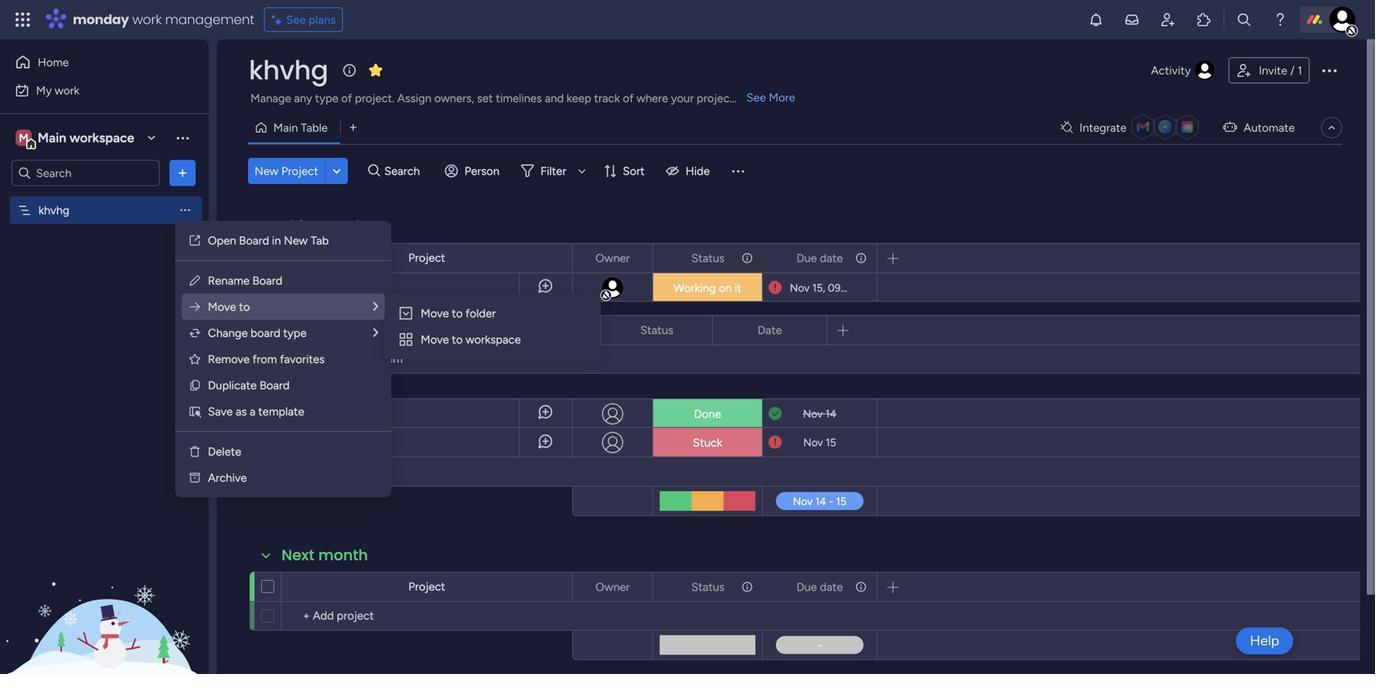 Task type: locate. For each thing, give the bounding box(es) containing it.
+ Add subitem text field
[[316, 349, 487, 369]]

of
[[341, 91, 352, 105], [623, 91, 634, 105]]

0 horizontal spatial 1
[[349, 281, 354, 295]]

Status field
[[687, 249, 729, 267], [636, 321, 678, 339], [687, 578, 729, 596]]

0 vertical spatial status field
[[687, 249, 729, 267]]

1 vertical spatial date
[[820, 580, 843, 594]]

status for the middle status field
[[640, 323, 673, 337]]

track
[[594, 91, 620, 105]]

1 vertical spatial workspace
[[466, 333, 521, 347]]

0 horizontal spatial see
[[286, 13, 306, 27]]

in
[[272, 234, 281, 248]]

1 horizontal spatial type
[[315, 91, 338, 105]]

0 vertical spatial work
[[132, 10, 162, 29]]

monday work management
[[73, 10, 254, 29]]

options image for this month
[[854, 244, 865, 272]]

0 vertical spatial due date field
[[792, 249, 847, 267]]

status
[[691, 251, 725, 265], [640, 323, 673, 337], [691, 580, 725, 594]]

1 due date from the top
[[796, 251, 843, 265]]

0 vertical spatial owner
[[595, 251, 630, 265]]

board for duplicate
[[260, 379, 290, 392]]

month inside this month field
[[315, 216, 365, 237]]

workspace up search in workspace field
[[69, 130, 134, 146]]

help image
[[1272, 11, 1288, 28]]

assign
[[397, 91, 431, 105]]

0 horizontal spatial of
[[341, 91, 352, 105]]

to
[[239, 300, 250, 314], [452, 307, 463, 320], [452, 333, 463, 347]]

manage any type of project. assign owners, set timelines and keep track of where your project stands.
[[250, 91, 773, 105]]

type
[[315, 91, 338, 105], [283, 326, 307, 340]]

move down move to folder on the top left of page
[[421, 333, 449, 347]]

as
[[236, 405, 247, 419]]

2 date from the top
[[820, 580, 843, 594]]

main left the 'table'
[[273, 121, 298, 135]]

gary orlando image
[[1329, 7, 1355, 33]]

favorites
[[280, 352, 325, 366]]

1 vertical spatial due date field
[[792, 578, 847, 596]]

to left folder
[[452, 307, 463, 320]]

stuck
[[693, 436, 722, 450]]

0 vertical spatial due date
[[796, 251, 843, 265]]

1
[[1297, 63, 1302, 77], [349, 281, 354, 295]]

column information image
[[741, 252, 754, 265], [854, 252, 868, 265], [741, 581, 754, 594], [854, 581, 868, 594]]

apps image
[[1196, 11, 1212, 28]]

notifications image
[[1088, 11, 1104, 28]]

1 vertical spatial work
[[55, 83, 79, 97]]

workspace selection element
[[16, 128, 137, 149]]

type for board
[[283, 326, 307, 340]]

change
[[208, 326, 248, 340]]

see more
[[746, 90, 795, 104]]

due for next month
[[796, 580, 817, 594]]

workspace down folder
[[466, 333, 521, 347]]

this
[[282, 216, 312, 237]]

show board description image
[[340, 62, 359, 79]]

2 owner from the top
[[595, 580, 630, 594]]

nov
[[790, 282, 810, 295], [803, 408, 823, 421], [803, 436, 823, 449]]

move to image
[[188, 300, 201, 313]]

board for rename
[[252, 274, 282, 288]]

see left plans
[[286, 13, 306, 27]]

Next month field
[[277, 545, 372, 566]]

move to
[[208, 300, 250, 314]]

main
[[273, 121, 298, 135], [38, 130, 66, 146]]

work right monday
[[132, 10, 162, 29]]

2 vertical spatial board
[[260, 379, 290, 392]]

search everything image
[[1236, 11, 1252, 28]]

add view image
[[350, 122, 356, 134]]

new down main table button
[[255, 164, 278, 178]]

2 vertical spatial status
[[691, 580, 725, 594]]

2 vertical spatial status field
[[687, 578, 729, 596]]

nov for working on it
[[790, 282, 810, 295]]

see inside button
[[286, 13, 306, 27]]

1 vertical spatial see
[[746, 90, 766, 104]]

nov left 15
[[803, 436, 823, 449]]

invite members image
[[1160, 11, 1176, 28]]

template
[[258, 405, 304, 419]]

nov left 15, on the right top of the page
[[790, 282, 810, 295]]

your
[[671, 91, 694, 105]]

2 due date field from the top
[[792, 578, 847, 596]]

main for main table
[[273, 121, 298, 135]]

main right "workspace" icon
[[38, 130, 66, 146]]

to down 'rename board'
[[239, 300, 250, 314]]

done
[[694, 407, 721, 421]]

1 vertical spatial status
[[640, 323, 673, 337]]

2 due from the top
[[796, 580, 817, 594]]

m
[[19, 131, 29, 145]]

date
[[820, 251, 843, 265], [820, 580, 843, 594]]

board left in
[[239, 234, 269, 248]]

move up change
[[208, 300, 236, 314]]

due date for next month
[[796, 580, 843, 594]]

1 vertical spatial nov
[[803, 408, 823, 421]]

khvhg down search in workspace field
[[38, 203, 69, 217]]

0 horizontal spatial work
[[55, 83, 79, 97]]

move up subitem
[[421, 307, 449, 320]]

my work button
[[10, 77, 176, 104]]

main inside workspace selection element
[[38, 130, 66, 146]]

0 vertical spatial month
[[315, 216, 365, 237]]

save as a template
[[208, 405, 304, 419]]

0 vertical spatial workspace
[[69, 130, 134, 146]]

of down show board description image
[[341, 91, 352, 105]]

0 vertical spatial type
[[315, 91, 338, 105]]

help button
[[1236, 628, 1293, 655]]

1 due from the top
[[796, 251, 817, 265]]

1 due date field from the top
[[792, 249, 847, 267]]

nov left 14 at the bottom right of page
[[803, 408, 823, 421]]

Search in workspace field
[[34, 164, 137, 183]]

0 vertical spatial owner field
[[591, 249, 634, 267]]

1 horizontal spatial of
[[623, 91, 634, 105]]

0 vertical spatial board
[[239, 234, 269, 248]]

work for monday
[[132, 10, 162, 29]]

project inside button
[[281, 164, 318, 178]]

1 vertical spatial status field
[[636, 321, 678, 339]]

see for see more
[[746, 90, 766, 104]]

0 vertical spatial date
[[820, 251, 843, 265]]

1 inside button
[[1297, 63, 1302, 77]]

project.
[[355, 91, 394, 105]]

nov 15, 09:00 am
[[790, 282, 876, 295]]

this month
[[282, 216, 365, 237]]

Date field
[[754, 321, 786, 339]]

type up favorites
[[283, 326, 307, 340]]

move for move to workspace
[[421, 333, 449, 347]]

board for open
[[239, 234, 269, 248]]

date for next month
[[820, 580, 843, 594]]

1 vertical spatial board
[[252, 274, 282, 288]]

v2 search image
[[368, 162, 380, 180]]

Owner field
[[591, 249, 634, 267], [591, 578, 634, 596]]

new right in
[[284, 234, 308, 248]]

0 vertical spatial see
[[286, 13, 306, 27]]

month right this
[[315, 216, 365, 237]]

rename
[[208, 274, 250, 288]]

angle down image
[[333, 165, 341, 177]]

select product image
[[15, 11, 31, 28]]

1 vertical spatial khvhg
[[38, 203, 69, 217]]

folder
[[466, 307, 496, 320]]

subitem
[[393, 323, 436, 337]]

1 vertical spatial due date
[[796, 580, 843, 594]]

main workspace
[[38, 130, 134, 146]]

to for move to workspace
[[452, 333, 463, 347]]

status for status field to the bottom
[[691, 580, 725, 594]]

to down move to folder on the top left of page
[[452, 333, 463, 347]]

move
[[208, 300, 236, 314], [421, 307, 449, 320], [421, 333, 449, 347]]

type right any
[[315, 91, 338, 105]]

month inside next month field
[[318, 545, 368, 566]]

option
[[0, 196, 209, 199]]

0 horizontal spatial main
[[38, 130, 66, 146]]

1 horizontal spatial main
[[273, 121, 298, 135]]

open board in new tab
[[208, 234, 329, 248]]

0 vertical spatial status
[[691, 251, 725, 265]]

workspace
[[69, 130, 134, 146], [466, 333, 521, 347]]

project
[[697, 91, 734, 105]]

2 due date from the top
[[796, 580, 843, 594]]

1 owner from the top
[[595, 251, 630, 265]]

1 horizontal spatial see
[[746, 90, 766, 104]]

options image
[[854, 244, 865, 272], [740, 573, 751, 601], [854, 573, 865, 601]]

2 of from the left
[[623, 91, 634, 105]]

due
[[796, 251, 817, 265], [796, 580, 817, 594]]

1 horizontal spatial new
[[284, 234, 308, 248]]

move for move to folder
[[421, 307, 449, 320]]

0 horizontal spatial new
[[255, 164, 278, 178]]

1 vertical spatial due
[[796, 580, 817, 594]]

2 vertical spatial nov
[[803, 436, 823, 449]]

options image
[[1319, 61, 1339, 80], [174, 165, 191, 181], [629, 244, 641, 272], [740, 244, 751, 272], [629, 573, 641, 601]]

khvhg up any
[[249, 52, 328, 88]]

open
[[208, 234, 236, 248]]

khvhg
[[249, 52, 328, 88], [38, 203, 69, 217]]

due date for this month
[[796, 251, 843, 265]]

1 vertical spatial owner field
[[591, 578, 634, 596]]

to for move to folder
[[452, 307, 463, 320]]

month right next
[[318, 545, 368, 566]]

board right rename
[[252, 274, 282, 288]]

options image for next month
[[854, 573, 865, 601]]

0 horizontal spatial workspace
[[69, 130, 134, 146]]

1 vertical spatial month
[[318, 545, 368, 566]]

work
[[132, 10, 162, 29], [55, 83, 79, 97]]

0 horizontal spatial khvhg
[[38, 203, 69, 217]]

1 vertical spatial owner
[[595, 580, 630, 594]]

0 vertical spatial new
[[255, 164, 278, 178]]

workspace inside workspace selection element
[[69, 130, 134, 146]]

1 vertical spatial type
[[283, 326, 307, 340]]

0 vertical spatial khvhg
[[249, 52, 328, 88]]

15
[[826, 436, 836, 449]]

plans
[[309, 13, 336, 27]]

next
[[282, 545, 314, 566]]

board up template
[[260, 379, 290, 392]]

see left more
[[746, 90, 766, 104]]

change board type
[[208, 326, 307, 340]]

0 vertical spatial 1
[[1297, 63, 1302, 77]]

0 vertical spatial nov
[[790, 282, 810, 295]]

status for the top status field
[[691, 251, 725, 265]]

0 horizontal spatial type
[[283, 326, 307, 340]]

1 horizontal spatial 1
[[1297, 63, 1302, 77]]

monday
[[73, 10, 129, 29]]

see
[[286, 13, 306, 27], [746, 90, 766, 104]]

0 vertical spatial due
[[796, 251, 817, 265]]

1 date from the top
[[820, 251, 843, 265]]

Due date field
[[792, 249, 847, 267], [792, 578, 847, 596]]

project up + add project text box
[[408, 580, 445, 594]]

1 down this month field
[[349, 281, 354, 295]]

1 right /
[[1297, 63, 1302, 77]]

of right the track
[[623, 91, 634, 105]]

work inside button
[[55, 83, 79, 97]]

home button
[[10, 49, 176, 75]]

move to workspace
[[421, 333, 521, 347]]

project left the angle down image on the left top of page
[[281, 164, 318, 178]]

15,
[[812, 282, 825, 295]]

main inside button
[[273, 121, 298, 135]]

1 horizontal spatial work
[[132, 10, 162, 29]]

owner
[[595, 251, 630, 265], [595, 580, 630, 594]]

new
[[255, 164, 278, 178], [284, 234, 308, 248]]

move to folder
[[421, 307, 496, 320]]

work right my
[[55, 83, 79, 97]]

lottie animation element
[[0, 509, 209, 674]]



Task type: vqa. For each thing, say whether or not it's contained in the screenshot.
search icon
no



Task type: describe. For each thing, give the bounding box(es) containing it.
month for this month
[[315, 216, 365, 237]]

/
[[1290, 63, 1295, 77]]

1 vertical spatial new
[[284, 234, 308, 248]]

due for this month
[[796, 251, 817, 265]]

working on it
[[674, 281, 742, 295]]

1 vertical spatial 1
[[349, 281, 354, 295]]

invite / 1 button
[[1228, 57, 1310, 83]]

where
[[636, 91, 668, 105]]

lottie animation image
[[0, 509, 209, 674]]

remove from favorites
[[208, 352, 325, 366]]

am
[[860, 282, 876, 295]]

and
[[545, 91, 564, 105]]

invite
[[1259, 63, 1287, 77]]

project up move to folder on the top left of page
[[408, 251, 445, 265]]

1 horizontal spatial khvhg
[[249, 52, 328, 88]]

workspace image
[[16, 129, 32, 147]]

to for move to
[[239, 300, 250, 314]]

board
[[251, 326, 280, 340]]

arrow down image
[[572, 161, 592, 181]]

a
[[250, 405, 255, 419]]

working
[[674, 281, 716, 295]]

on
[[719, 281, 732, 295]]

more
[[769, 90, 795, 104]]

2 owner field from the top
[[591, 578, 634, 596]]

delete image
[[188, 445, 201, 458]]

khvhg inside list box
[[38, 203, 69, 217]]

sort button
[[597, 158, 654, 184]]

person
[[465, 164, 500, 178]]

v2 overdue deadline image
[[769, 280, 782, 296]]

filter button
[[514, 158, 592, 184]]

nov 15
[[803, 436, 836, 449]]

integrate
[[1079, 121, 1127, 135]]

v2 done deadline image
[[769, 406, 782, 422]]

rename board image
[[188, 274, 201, 287]]

+ Add project text field
[[290, 606, 565, 626]]

rename board
[[208, 274, 282, 288]]

dapulse integrations image
[[1061, 122, 1073, 134]]

save as a template image
[[188, 405, 201, 418]]

autopilot image
[[1223, 116, 1237, 137]]

it
[[735, 281, 742, 295]]

menu image
[[729, 163, 746, 179]]

nov for done
[[803, 408, 823, 421]]

owner for first owner field
[[595, 251, 630, 265]]

1 of from the left
[[341, 91, 352, 105]]

archive
[[208, 471, 247, 485]]

my work
[[36, 83, 79, 97]]

manage
[[250, 91, 291, 105]]

help
[[1250, 633, 1279, 649]]

This month field
[[277, 216, 369, 237]]

invite / 1
[[1259, 63, 1302, 77]]

from
[[252, 352, 277, 366]]

automate
[[1244, 121, 1295, 135]]

new inside button
[[255, 164, 278, 178]]

list arrow image
[[373, 301, 378, 313]]

workspace options image
[[174, 130, 191, 146]]

stands.
[[737, 91, 773, 105]]

Search field
[[380, 160, 429, 183]]

activity
[[1151, 63, 1191, 77]]

remove from favorites image
[[367, 62, 384, 78]]

project down tab
[[309, 281, 346, 295]]

type for any
[[315, 91, 338, 105]]

new project button
[[248, 158, 325, 184]]

delete
[[208, 445, 241, 459]]

change board type image
[[188, 327, 201, 340]]

owner for second owner field from the top of the page
[[595, 580, 630, 594]]

main for main workspace
[[38, 130, 66, 146]]

main table
[[273, 121, 328, 135]]

filter
[[540, 164, 566, 178]]

see plans
[[286, 13, 336, 27]]

my
[[36, 83, 52, 97]]

date
[[758, 323, 782, 337]]

open board in new tab image
[[188, 234, 201, 247]]

work for my
[[55, 83, 79, 97]]

1 horizontal spatial workspace
[[466, 333, 521, 347]]

set
[[477, 91, 493, 105]]

see for see plans
[[286, 13, 306, 27]]

list arrow image
[[373, 327, 378, 339]]

hide button
[[659, 158, 720, 184]]

activity button
[[1144, 57, 1222, 83]]

owners,
[[434, 91, 474, 105]]

table
[[301, 121, 328, 135]]

person button
[[438, 158, 509, 184]]

move for move to
[[208, 300, 236, 314]]

next month
[[282, 545, 368, 566]]

09:00
[[828, 282, 857, 295]]

14
[[825, 408, 836, 421]]

keep
[[567, 91, 591, 105]]

timelines
[[496, 91, 542, 105]]

khvhg list box
[[0, 193, 209, 445]]

duplicate board
[[208, 379, 290, 392]]

new project
[[255, 164, 318, 178]]

month for next month
[[318, 545, 368, 566]]

tab
[[311, 234, 329, 248]]

due date field for next month
[[792, 578, 847, 596]]

remove from favorites image
[[188, 353, 201, 366]]

sort
[[623, 164, 645, 178]]

collapse board header image
[[1325, 121, 1338, 134]]

archive image
[[188, 471, 201, 485]]

nov 14
[[803, 408, 836, 421]]

khvhg field
[[245, 52, 332, 88]]

main table button
[[248, 115, 340, 141]]

remove
[[208, 352, 250, 366]]

1 owner field from the top
[[591, 249, 634, 267]]

+ Add project text field
[[290, 462, 565, 482]]

project 1
[[309, 281, 354, 295]]

v2 overdue deadline image
[[769, 435, 782, 451]]

duplicate
[[208, 379, 257, 392]]

save
[[208, 405, 233, 419]]

due date field for this month
[[792, 249, 847, 267]]

any
[[294, 91, 312, 105]]

duplicate board image
[[188, 379, 201, 392]]

hide
[[686, 164, 710, 178]]

see plans button
[[264, 7, 343, 32]]

inbox image
[[1124, 11, 1140, 28]]

management
[[165, 10, 254, 29]]

see more link
[[745, 89, 797, 106]]

date for this month
[[820, 251, 843, 265]]



